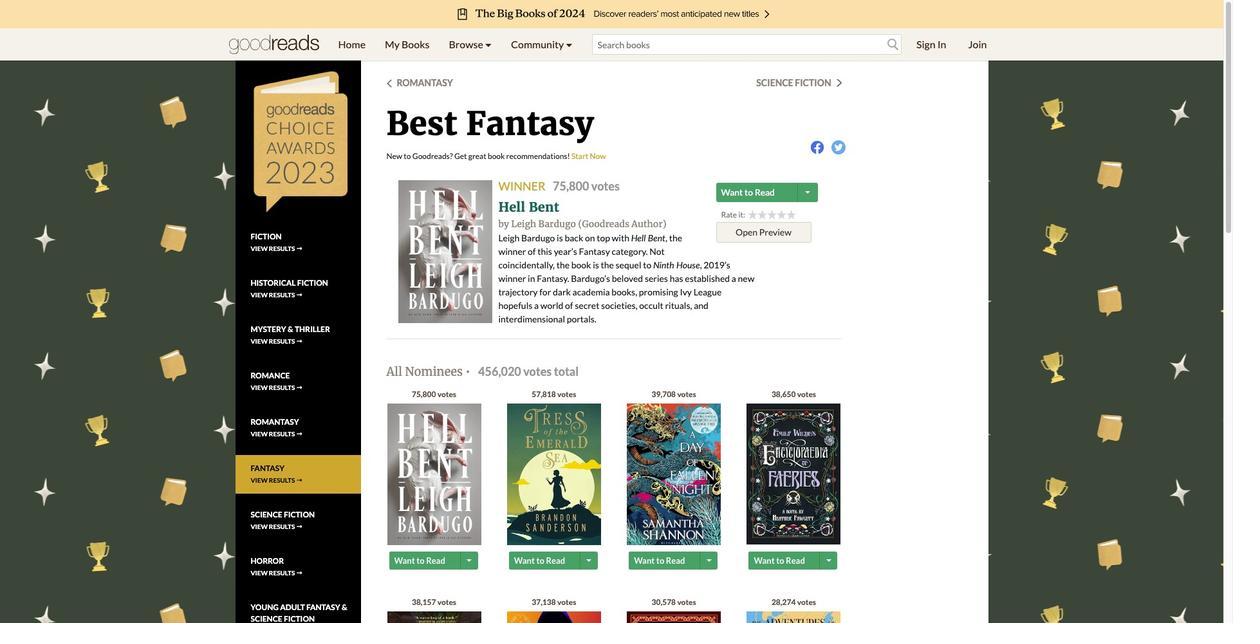 Task type: locate. For each thing, give the bounding box(es) containing it.
, the winner of this year's fantasy category. not coincidentally, the book is the sequel to
[[499, 393, 683, 431]]

0 vertical spatial leigh
[[511, 379, 537, 391]]

is left back
[[557, 393, 563, 404]]

has
[[670, 434, 684, 445]]

new
[[738, 434, 755, 445]]

0 horizontal spatial ,
[[666, 393, 668, 404]]

votes down total
[[558, 550, 577, 560]]

0 vertical spatial is
[[557, 393, 563, 404]]

,
[[666, 393, 668, 404], [700, 420, 702, 431]]

1 horizontal spatial hell
[[631, 393, 646, 404]]

1 horizontal spatial bent
[[648, 393, 666, 404]]

science fiction view results →
[[251, 510, 315, 531]]

community ▾
[[511, 38, 573, 50]]

view down the horror
[[251, 569, 268, 577]]

view down mystery
[[251, 338, 268, 345]]

1 results from the top
[[269, 245, 295, 253]]

& left the "thriller"
[[288, 325, 293, 334]]

•
[[466, 525, 471, 540]]

0 vertical spatial a
[[732, 434, 737, 445]]

view up the horror
[[251, 523, 268, 531]]

results inside fiction view results →
[[269, 245, 295, 253]]

→ up romantasy view results →
[[296, 384, 303, 392]]

now
[[590, 312, 606, 322]]

my books
[[385, 38, 430, 50]]

1 horizontal spatial of
[[565, 461, 573, 472]]

hell up category.
[[631, 393, 646, 404]]

leigh inside hell bent by leigh bardugo (goodreads author)
[[511, 379, 537, 391]]

view inside romantasy view results →
[[251, 430, 268, 438]]

fiction inside young adult fantasy & science fiction
[[284, 615, 315, 623]]

mystery
[[251, 325, 286, 334]]

view up historical
[[251, 245, 268, 253]]

results up fantasy view results →
[[269, 430, 295, 438]]

→ up adult on the bottom of the page
[[296, 569, 303, 577]]

7 view from the top
[[251, 523, 268, 531]]

1 horizontal spatial &
[[342, 603, 347, 613]]

thriller
[[295, 325, 330, 334]]

5 → from the top
[[296, 430, 303, 438]]

bardugo's
[[571, 434, 610, 445]]

science fiction link
[[757, 238, 842, 249]]

→ inside romantasy view results →
[[296, 430, 303, 438]]

menu containing home
[[329, 28, 582, 61]]

3 view from the top
[[251, 338, 268, 345]]

0 vertical spatial science
[[757, 238, 794, 249]]

home
[[338, 38, 366, 50]]

winner up coincidentally,
[[499, 407, 526, 418]]

fantasy down on
[[579, 407, 610, 418]]

▾ for browse ▾
[[485, 38, 492, 50]]

2 winner from the top
[[499, 434, 526, 445]]

8 view from the top
[[251, 569, 268, 577]]

, up established
[[700, 420, 702, 431]]

browse ▾ button
[[439, 28, 502, 61]]

great
[[469, 312, 487, 322]]

fiction inside fiction view results →
[[251, 232, 282, 242]]

votes for 39,708 votes
[[678, 550, 697, 560]]

1 vertical spatial is
[[593, 420, 599, 431]]

with
[[612, 393, 630, 404]]

1 → from the top
[[296, 245, 303, 253]]

results down romance
[[269, 384, 295, 392]]

my books link
[[375, 28, 439, 61]]

fantasy inside young adult fantasy & science fiction
[[307, 603, 340, 613]]

1 horizontal spatial to
[[643, 420, 652, 431]]

book
[[488, 312, 505, 322], [572, 420, 591, 431]]

1 vertical spatial science
[[251, 510, 282, 520]]

0 horizontal spatial bent
[[529, 360, 559, 376]]

leigh down the by
[[499, 393, 520, 404]]

bent up the "leigh bardugo" link
[[529, 360, 559, 376]]

0 horizontal spatial a
[[534, 461, 539, 472]]

romantasy link
[[387, 238, 453, 249]]

3 results from the top
[[269, 338, 295, 345]]

book right great
[[488, 312, 505, 322]]

hell bent by leigh bardugo image
[[398, 341, 492, 484], [387, 564, 481, 623]]

hell
[[499, 360, 525, 376], [631, 393, 646, 404]]

1 horizontal spatial a
[[732, 434, 737, 445]]

→ up fantasy view results →
[[296, 430, 303, 438]]

0 vertical spatial of
[[528, 407, 536, 418]]

fiction view results →
[[251, 232, 303, 253]]

bent up not
[[648, 393, 666, 404]]

books,
[[612, 448, 638, 458]]

hell up the by
[[499, 360, 525, 376]]

→ inside the science fiction view results →
[[296, 523, 303, 531]]

young
[[251, 603, 279, 613]]

goodreads?
[[413, 312, 453, 322]]

1 vertical spatial &
[[342, 603, 347, 613]]

2 view from the top
[[251, 291, 268, 299]]

→ up the "thriller"
[[296, 291, 303, 299]]

results up historical
[[269, 245, 295, 253]]

0 horizontal spatial ▾
[[485, 38, 492, 50]]

1 vertical spatial hell
[[631, 393, 646, 404]]

sign
[[917, 38, 936, 50]]

0 horizontal spatial &
[[288, 325, 293, 334]]

& inside young adult fantasy & science fiction
[[342, 603, 347, 613]]

the left sequel
[[601, 420, 614, 431]]

0 vertical spatial to
[[404, 312, 411, 322]]

menu
[[329, 28, 582, 61]]

1 view from the top
[[251, 245, 268, 253]]

on
[[585, 393, 595, 404]]

→ inside romance view results →
[[296, 384, 303, 392]]

1 vertical spatial of
[[565, 461, 573, 472]]

1 vertical spatial book
[[572, 420, 591, 431]]

results up the horror
[[269, 523, 295, 531]]

bardugo
[[539, 379, 576, 391], [522, 393, 555, 404]]

1 horizontal spatial is
[[593, 420, 599, 431]]

0 horizontal spatial hell
[[499, 360, 525, 376]]

winner for in
[[499, 434, 526, 445]]

interdimensional
[[499, 475, 565, 486]]

view inside the mystery & thriller view results →
[[251, 338, 268, 345]]

0 vertical spatial winner
[[499, 407, 526, 418]]

2 vertical spatial science
[[251, 615, 282, 623]]

0 vertical spatial book
[[488, 312, 505, 322]]

mystery & thriller view results →
[[251, 325, 330, 345]]

8 → from the top
[[296, 569, 303, 577]]

results up the science fiction view results →
[[269, 477, 295, 484]]

1 horizontal spatial book
[[572, 420, 591, 431]]

5 results from the top
[[269, 430, 295, 438]]

science
[[757, 238, 794, 249], [251, 510, 282, 520], [251, 615, 282, 623]]

view down historical
[[251, 291, 268, 299]]

fiction inside historical fiction view results →
[[297, 278, 328, 288]]

1 vertical spatial winner
[[499, 434, 526, 445]]

winner
[[499, 407, 526, 418], [499, 434, 526, 445]]

romantasy down romance view results →
[[251, 417, 299, 427]]

0 horizontal spatial romantasy
[[251, 417, 299, 427]]

view inside historical fiction view results →
[[251, 291, 268, 299]]

start now link
[[572, 312, 606, 322]]

total
[[554, 525, 579, 540]]

4 view from the top
[[251, 384, 268, 392]]

▾ right browse
[[485, 38, 492, 50]]

1 vertical spatial romantasy
[[251, 417, 299, 427]]

the most anticipated books of 2024 image
[[97, 0, 1127, 28]]

1 vertical spatial ,
[[700, 420, 702, 431]]

1 ▾ from the left
[[485, 38, 492, 50]]

and
[[694, 461, 709, 472]]

8 results from the top
[[269, 569, 295, 577]]

votes right 38,650
[[798, 550, 817, 560]]

is up the bardugo's
[[593, 420, 599, 431]]

votes for 75,800 votes
[[438, 550, 457, 560]]

▾ right community
[[566, 38, 573, 50]]

view up the science fiction view results →
[[251, 477, 268, 484]]

books
[[402, 38, 430, 50]]

results inside romantasy view results →
[[269, 430, 295, 438]]

results down mystery
[[269, 338, 295, 345]]

&
[[288, 325, 293, 334], [342, 603, 347, 613]]

winner up trajectory
[[499, 434, 526, 445]]

results inside fantasy view results →
[[269, 477, 295, 484]]

recommendations!
[[506, 312, 570, 322]]

rituals,
[[665, 461, 692, 472]]

2 → from the top
[[296, 291, 303, 299]]

39,708 votes
[[652, 550, 697, 560]]

for
[[540, 448, 551, 458]]

a left new
[[732, 434, 737, 445]]

results
[[269, 245, 295, 253], [269, 291, 295, 299], [269, 338, 295, 345], [269, 384, 295, 392], [269, 430, 295, 438], [269, 477, 295, 484], [269, 523, 295, 531], [269, 569, 295, 577]]

→ up the science fiction view results →
[[296, 477, 303, 484]]

winner inside the ', 2019's winner in fantasy. bardugo's beloved series has established a new trajectory for dark academia books, promising ivy league hopefuls a world of secret societies, occult rituals, and interdimensional portals.'
[[499, 434, 526, 445]]

view inside the science fiction view results →
[[251, 523, 268, 531]]

1 horizontal spatial romantasy
[[397, 238, 453, 249]]

bent
[[529, 360, 559, 376], [648, 393, 666, 404]]

occult
[[640, 461, 664, 472]]

2 ▾ from the left
[[566, 38, 573, 50]]

0 vertical spatial ,
[[666, 393, 668, 404]]

votes right 39,708
[[678, 550, 697, 560]]

bent inside hell bent by leigh bardugo (goodreads author)
[[529, 360, 559, 376]]

bardugo up back
[[539, 379, 576, 391]]

in
[[938, 38, 947, 50]]

7 → from the top
[[296, 523, 303, 531]]

leigh
[[511, 379, 537, 391], [499, 393, 520, 404]]

of left this on the left bottom
[[528, 407, 536, 418]]

league
[[694, 448, 722, 458]]

→ down the "thriller"
[[296, 338, 303, 345]]

the up ninth house
[[669, 393, 683, 404]]

7 results from the top
[[269, 523, 295, 531]]

romantasy up best
[[397, 238, 453, 249]]

community ▾ button
[[502, 28, 582, 61]]

6 → from the top
[[296, 477, 303, 484]]

results inside horror view results →
[[269, 569, 295, 577]]

winner for of
[[499, 407, 526, 418]]

home link
[[329, 28, 375, 61]]

4 → from the top
[[296, 384, 303, 392]]

→ inside historical fiction view results →
[[296, 291, 303, 299]]

fantasy down romantasy view results →
[[251, 464, 285, 473]]

→ up historical fiction view results →
[[296, 245, 303, 253]]

0 vertical spatial hell bent by leigh bardugo image
[[398, 341, 492, 484]]

, inside , the winner of this year's fantasy category. not coincidentally, the book is the sequel to
[[666, 393, 668, 404]]

to right new
[[404, 312, 411, 322]]

0 vertical spatial romantasy
[[397, 238, 453, 249]]

results inside romance view results →
[[269, 384, 295, 392]]

fantasy right adult on the bottom of the page
[[307, 603, 340, 613]]

view inside horror view results →
[[251, 569, 268, 577]]

fiction inside the science fiction view results →
[[284, 510, 315, 520]]

0 horizontal spatial of
[[528, 407, 536, 418]]

1 vertical spatial to
[[643, 420, 652, 431]]

→
[[296, 245, 303, 253], [296, 291, 303, 299], [296, 338, 303, 345], [296, 384, 303, 392], [296, 430, 303, 438], [296, 477, 303, 484], [296, 523, 303, 531], [296, 569, 303, 577]]

young adult fantasy & science fiction
[[251, 603, 347, 623]]

▾ inside popup button
[[485, 38, 492, 50]]

to up series
[[643, 420, 652, 431]]

romantasy inside romantasy view results →
[[251, 417, 299, 427]]

6 results from the top
[[269, 477, 295, 484]]

1 vertical spatial bent
[[648, 393, 666, 404]]

science inside the science fiction view results →
[[251, 510, 282, 520]]

results down the horror
[[269, 569, 295, 577]]

→ up horror view results →
[[296, 523, 303, 531]]

38,650
[[772, 550, 796, 560]]

results inside historical fiction view results →
[[269, 291, 295, 299]]

Search for books to add to your shelves search field
[[592, 34, 902, 55]]

romantasy for romantasy view results →
[[251, 417, 299, 427]]

votes right 75,800
[[438, 550, 457, 560]]

of down dark
[[565, 461, 573, 472]]

, 2019's winner in fantasy. bardugo's beloved series has established a new trajectory for dark academia books, promising ivy league hopefuls a world of secret societies, occult rituals, and interdimensional portals.
[[499, 420, 755, 486]]

▾
[[485, 38, 492, 50], [566, 38, 573, 50]]

historical fiction view results →
[[251, 278, 328, 299]]

votes up 57,818
[[524, 525, 552, 540]]

fantasy inside , the winner of this year's fantasy category. not coincidentally, the book is the sequel to
[[579, 407, 610, 418]]

Search books text field
[[592, 34, 902, 55]]

view up fantasy view results →
[[251, 430, 268, 438]]

, down the "author)"
[[666, 393, 668, 404]]

a up interdimensional
[[534, 461, 539, 472]]

votes for 38,650 votes
[[798, 550, 817, 560]]

bardugo down the "leigh bardugo" link
[[522, 393, 555, 404]]

new to goodreads? get great book recommendations! start now
[[387, 312, 606, 322]]

0 vertical spatial bardugo
[[539, 379, 576, 391]]

a
[[732, 434, 737, 445], [534, 461, 539, 472]]

the down year's
[[557, 420, 570, 431]]

0 vertical spatial hell
[[499, 360, 525, 376]]

results down historical
[[269, 291, 295, 299]]

is inside , the winner of this year's fantasy category. not coincidentally, the book is the sequel to
[[593, 420, 599, 431]]

5 view from the top
[[251, 430, 268, 438]]

leigh down hell bent link
[[511, 379, 537, 391]]

, for the
[[666, 393, 668, 404]]

, inside the ', 2019's winner in fantasy. bardugo's beloved series has established a new trajectory for dark academia books, promising ivy league hopefuls a world of secret societies, occult rituals, and interdimensional portals.'
[[700, 420, 702, 431]]

fiction for science fiction view results →
[[284, 510, 315, 520]]

0 vertical spatial bent
[[529, 360, 559, 376]]

1 horizontal spatial ▾
[[566, 38, 573, 50]]

& inside the mystery & thriller view results →
[[288, 325, 293, 334]]

1 winner from the top
[[499, 407, 526, 418]]

votes inside all nominees • 456,020 votes total
[[524, 525, 552, 540]]

▾ inside popup button
[[566, 38, 573, 50]]

the
[[669, 393, 683, 404], [557, 420, 570, 431], [601, 420, 614, 431]]

join
[[969, 38, 987, 50]]

2 results from the top
[[269, 291, 295, 299]]

4 results from the top
[[269, 384, 295, 392]]

get
[[455, 312, 467, 322]]

& right adult on the bottom of the page
[[342, 603, 347, 613]]

3 → from the top
[[296, 338, 303, 345]]

winner inside , the winner of this year's fantasy category. not coincidentally, the book is the sequel to
[[499, 407, 526, 418]]

romance view results →
[[251, 371, 303, 392]]

→ inside fiction view results →
[[296, 245, 303, 253]]

0 vertical spatial &
[[288, 325, 293, 334]]

group
[[748, 371, 796, 381]]

6 view from the top
[[251, 477, 268, 484]]

of
[[528, 407, 536, 418], [565, 461, 573, 472]]

1 horizontal spatial ,
[[700, 420, 702, 431]]

book up the bardugo's
[[572, 420, 591, 431]]

fiction
[[251, 232, 282, 242], [795, 238, 832, 249], [297, 278, 328, 288], [284, 510, 315, 520], [284, 615, 315, 623]]

view down romance
[[251, 384, 268, 392]]

is
[[557, 393, 563, 404], [593, 420, 599, 431]]

1 vertical spatial a
[[534, 461, 539, 472]]



Task type: describe. For each thing, give the bounding box(es) containing it.
0 horizontal spatial to
[[404, 312, 411, 322]]

all nominees • 456,020 votes total
[[387, 525, 579, 540]]

romantasy view results →
[[251, 417, 303, 438]]

horror
[[251, 557, 284, 566]]

▾ for community ▾
[[566, 38, 573, 50]]

secret
[[575, 461, 600, 472]]

science fiction
[[757, 238, 832, 249]]

historical
[[251, 278, 296, 288]]

promising
[[639, 448, 678, 458]]

fantasy view results →
[[251, 464, 303, 484]]

this
[[538, 407, 552, 418]]

portals.
[[567, 475, 597, 486]]

results inside the science fiction view results →
[[269, 523, 295, 531]]

nominees
[[405, 525, 463, 540]]

tress of the emerald sea by brandon sanderson image
[[507, 564, 601, 623]]

to inside , the winner of this year's fantasy category. not coincidentally, the book is the sequel to
[[643, 420, 652, 431]]

science for science fiction
[[757, 238, 794, 249]]

57,818
[[532, 550, 556, 560]]

→ inside horror view results →
[[296, 569, 303, 577]]

sign in
[[917, 38, 947, 50]]

hell inside hell bent by leigh bardugo (goodreads author)
[[499, 360, 525, 376]]

fantasy.
[[537, 434, 570, 445]]

preview
[[760, 388, 792, 399]]

57,818 votes
[[532, 550, 577, 560]]

leigh bardugo link
[[511, 379, 576, 391]]

coincidentally,
[[499, 420, 555, 431]]

advertisement element
[[363, 62, 987, 223]]

456,020
[[478, 525, 521, 540]]

39,708
[[652, 550, 676, 560]]

romantasy for romantasy
[[397, 238, 453, 249]]

2023 goodreads choice awards image
[[251, 71, 347, 213]]

book inside , the winner of this year's fantasy category. not coincidentally, the book is the sequel to
[[572, 420, 591, 431]]

2019's
[[704, 420, 731, 431]]

0 horizontal spatial book
[[488, 312, 505, 322]]

results inside the mystery & thriller view results →
[[269, 338, 295, 345]]

75,800 votes
[[412, 550, 457, 560]]

sequel
[[616, 420, 642, 431]]

new
[[387, 312, 402, 322]]

best
[[387, 265, 457, 305]]

romance
[[251, 371, 290, 381]]

votes for 57,818 votes
[[558, 550, 577, 560]]

ivy
[[680, 448, 692, 458]]

world
[[541, 461, 564, 472]]

not
[[650, 407, 665, 418]]

1 vertical spatial leigh
[[499, 393, 520, 404]]

, for 2019's
[[700, 420, 702, 431]]

back
[[565, 393, 584, 404]]

browse ▾
[[449, 38, 492, 50]]

sign in link
[[907, 28, 957, 61]]

established
[[685, 434, 730, 445]]

leigh bardugo is back on top with hell bent
[[499, 393, 666, 404]]

science for science fiction view results →
[[251, 510, 282, 520]]

bardugo inside hell bent by leigh bardugo (goodreads author)
[[539, 379, 576, 391]]

science inside young adult fantasy & science fiction
[[251, 615, 282, 623]]

1 horizontal spatial the
[[601, 420, 614, 431]]

1 vertical spatial hell bent by leigh bardugo image
[[387, 564, 481, 623]]

ninth house
[[654, 420, 700, 431]]

societies,
[[601, 461, 638, 472]]

fantasy inside fantasy view results →
[[251, 464, 285, 473]]

→ inside fantasy view results →
[[296, 477, 303, 484]]

0 horizontal spatial is
[[557, 393, 563, 404]]

academia
[[573, 448, 610, 458]]

(goodreads
[[578, 379, 630, 391]]

horror view results →
[[251, 557, 303, 577]]

a day of fallen night by samantha    shannon image
[[627, 564, 721, 623]]

view inside romance view results →
[[251, 384, 268, 392]]

year's
[[554, 407, 577, 418]]

hopefuls
[[499, 461, 533, 472]]

join link
[[959, 28, 997, 61]]

best fantasy
[[387, 265, 594, 305]]

series
[[645, 434, 668, 445]]

0 horizontal spatial the
[[557, 420, 570, 431]]

of inside the ', 2019's winner in fantasy. bardugo's beloved series has established a new trajectory for dark academia books, promising ivy league hopefuls a world of secret societies, occult rituals, and interdimensional portals.'
[[565, 461, 573, 472]]

emily wilde's encyclopaedia of faeries by heather fawcett image
[[747, 564, 841, 623]]

community
[[511, 38, 564, 50]]

75,800
[[412, 550, 436, 560]]

1 vertical spatial bardugo
[[522, 393, 555, 404]]

fiction for science fiction
[[795, 238, 832, 249]]

by
[[499, 379, 509, 391]]

fantasy up recommendations!
[[466, 265, 594, 305]]

of inside , the winner of this year's fantasy category. not coincidentally, the book is the sequel to
[[528, 407, 536, 418]]

my
[[385, 38, 400, 50]]

top
[[597, 393, 610, 404]]

trajectory
[[499, 448, 538, 458]]

beloved
[[612, 434, 643, 445]]

adult
[[280, 603, 305, 613]]

38,650 votes
[[772, 550, 817, 560]]

hell bent by leigh bardugo (goodreads author)
[[499, 360, 667, 391]]

start
[[572, 312, 589, 322]]

dark
[[553, 448, 571, 458]]

view inside fiction view results →
[[251, 245, 268, 253]]

ninth
[[654, 420, 675, 431]]

browse
[[449, 38, 483, 50]]

view inside fantasy view results →
[[251, 477, 268, 484]]

all
[[387, 525, 402, 540]]

fiction for historical fiction view results →
[[297, 278, 328, 288]]

hell bent link
[[499, 360, 559, 376]]

2 horizontal spatial the
[[669, 393, 683, 404]]

→ inside the mystery & thriller view results →
[[296, 338, 303, 345]]

open preview link
[[716, 383, 812, 404]]

young adult fantasy & science fiction link
[[251, 602, 351, 623]]

category.
[[612, 407, 648, 418]]



Task type: vqa. For each thing, say whether or not it's contained in the screenshot.
: request changes to book records
no



